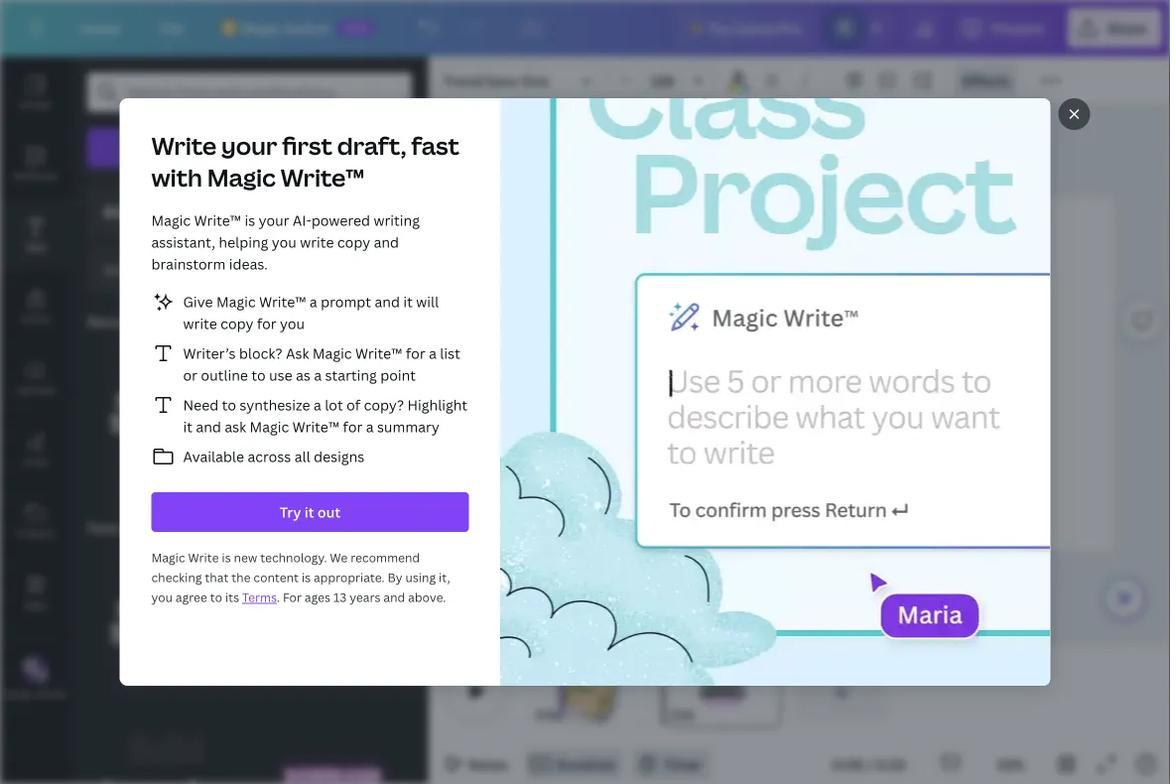 Task type: describe. For each thing, give the bounding box(es) containing it.
.
[[277, 589, 280, 605]]

checking
[[151, 569, 202, 586]]

write your first draft, fast with magic write™
[[151, 130, 459, 194]]

home link
[[64, 8, 136, 48]]

signals
[[671, 361, 924, 417]]

magic inside magic write is new technology. we recommend checking that the content is appropriate. by using it, you agree to its
[[151, 549, 185, 566]]

notes
[[468, 755, 509, 774]]

appropriate.
[[314, 569, 385, 586]]

a right as at the left top of page
[[314, 366, 322, 385]]

powered
[[311, 211, 370, 230]]

elements button
[[0, 128, 71, 199]]

using
[[405, 569, 436, 586]]

pro
[[778, 18, 801, 37]]

try it out button
[[151, 492, 469, 532]]

design
[[19, 97, 52, 111]]

timer button
[[632, 748, 710, 780]]

you inside give magic write™ a prompt and it will write copy for you
[[280, 314, 305, 333]]

for
[[283, 589, 302, 605]]

media
[[36, 687, 66, 700]]

write for magic write is new technology. we recommend checking that the content is appropriate. by using it, you agree to its
[[188, 549, 219, 566]]

summary
[[377, 417, 439, 436]]

brand
[[21, 312, 50, 325]]

2 vertical spatial is
[[302, 569, 311, 586]]

magic write is new technology. we recommend checking that the content is appropriate. by using it, you agree to its
[[151, 549, 450, 605]]

1 min
[[528, 465, 559, 481]]

ideas.
[[229, 255, 268, 273]]

00
[[554, 495, 611, 563]]

0:05 / 0:10
[[832, 755, 906, 774]]

is for new
[[222, 549, 231, 566]]

magic media button
[[0, 644, 71, 716]]

add a text box
[[201, 138, 298, 157]]

all
[[294, 447, 310, 466]]

font
[[87, 518, 118, 537]]

try it out
[[280, 503, 341, 522]]

will
[[416, 292, 439, 311]]

recently used
[[87, 312, 183, 331]]

text
[[26, 240, 46, 254]]

duration
[[556, 755, 616, 774]]

/
[[867, 755, 873, 774]]

magic inside need to synthesize a lot of copy? highlight it and ask magic write™ for a summary
[[250, 417, 289, 436]]

ask
[[225, 417, 246, 436]]

05
[[475, 495, 533, 563]]

try canva pro
[[708, 18, 801, 37]]

list containing give magic write™ a prompt and it will write copy for you
[[151, 290, 469, 468]]

1 trimming, start edge slider from the left
[[528, 661, 542, 725]]

the
[[231, 569, 251, 586]]

to inside need to synthesize a lot of copy? highlight it and ask magic write™ for a summary
[[222, 395, 236, 414]]

copy inside give magic write™ a prompt and it will write copy for you
[[221, 314, 253, 333]]

starting
[[325, 366, 377, 385]]

effects button
[[955, 65, 1018, 96]]

min
[[538, 465, 559, 481]]

bit
[[169, 261, 184, 278]]

uploads
[[16, 383, 56, 396]]

1 5.0s button from the left
[[536, 705, 560, 725]]

magic inside writer's block? ask magic write™ for a list or outline to use as a starting point
[[313, 344, 352, 363]]

write™ inside need to synthesize a lot of copy? highlight it and ask magic write™ for a summary
[[292, 417, 340, 436]]

add for add a subheading
[[103, 200, 136, 223]]

list
[[440, 344, 460, 363]]

need
[[183, 395, 219, 414]]

recommend
[[351, 549, 420, 566]]

write inside 'magic write™ is your ai-powered writing assistant, helping you write copy and brainstorm ideas.'
[[300, 233, 334, 252]]

hide image
[[428, 373, 441, 468]]

duration button
[[524, 748, 624, 780]]

across
[[248, 447, 291, 466]]

little
[[139, 261, 166, 278]]

text inside button
[[243, 138, 270, 157]]

13
[[333, 589, 347, 605]]

add for add a text box
[[201, 138, 229, 157]]

terms
[[242, 589, 277, 605]]

of inside need to synthesize a lot of copy? highlight it and ask magic write™ for a summary
[[346, 395, 360, 414]]

terms link
[[242, 589, 277, 605]]

a inside add a subheading button
[[140, 200, 150, 223]]

text inside button
[[235, 261, 257, 278]]

magic inside 'magic write™ is your ai-powered writing assistant, helping you write copy and brainstorm ideas.'
[[151, 211, 191, 230]]

apps button
[[0, 557, 71, 628]]

for inside need to synthesize a lot of copy? highlight it and ask magic write™ for a summary
[[343, 417, 363, 436]]

agree
[[176, 589, 207, 605]]

ask
[[286, 344, 309, 363]]

Page title text field
[[703, 705, 711, 725]]

box
[[273, 138, 298, 157]]

projects button
[[0, 485, 71, 557]]

0:10
[[876, 755, 906, 774]]

try for try it out
[[280, 503, 301, 522]]

add a subheading
[[103, 200, 248, 223]]

home
[[79, 18, 120, 37]]

try for try canva pro
[[708, 18, 730, 37]]

add a little bit of body text
[[103, 261, 257, 278]]

brand button
[[0, 271, 71, 342]]

try canva pro button
[[674, 8, 817, 48]]

above.
[[408, 589, 446, 605]]

uploads button
[[0, 342, 71, 414]]

is for your
[[245, 211, 255, 230]]

Search fonts and combinations search field
[[127, 73, 372, 111]]

synthesize
[[240, 395, 310, 414]]

canva assistant image
[[1113, 587, 1136, 610]]

trimming, end edge slider for first "trimming, start edge" slider from left
[[633, 661, 647, 725]]

1 5.0s from the left
[[536, 706, 560, 723]]

as
[[296, 366, 311, 385]]

write™ inside give magic write™ a prompt and it will write copy for you
[[259, 292, 306, 311]]

apps
[[23, 597, 48, 611]]

it inside give magic write™ a prompt and it will write copy for you
[[403, 292, 413, 311]]

magic write button
[[677, 235, 796, 267]]

combinations
[[122, 518, 214, 537]]

draft,
[[337, 130, 406, 162]]

magic inside main 'menu bar'
[[241, 18, 281, 37]]

write™ inside 'magic write™ is your ai-powered writing assistant, helping you write copy and brainstorm ideas.'
[[194, 211, 241, 230]]

a left lot
[[314, 395, 321, 414]]

it,
[[439, 569, 450, 586]]

give magic write™ a prompt and it will write copy for you
[[183, 292, 439, 333]]



Task type: vqa. For each thing, say whether or not it's contained in the screenshot.
the leftmost write
yes



Task type: locate. For each thing, give the bounding box(es) containing it.
for
[[257, 314, 277, 333], [406, 344, 425, 363], [343, 417, 363, 436]]

magic
[[241, 18, 281, 37], [207, 161, 276, 194], [151, 211, 191, 230], [709, 242, 749, 261], [216, 292, 256, 311], [313, 344, 352, 363], [250, 417, 289, 436], [151, 549, 185, 566], [5, 687, 34, 700]]

canva
[[733, 18, 775, 37]]

trimming, start edge slider left page title text field
[[663, 661, 681, 725]]

it
[[403, 292, 413, 311], [183, 417, 193, 436], [304, 503, 314, 522]]

to left the its
[[210, 589, 222, 605]]

you down checking
[[151, 589, 173, 605]]

0 vertical spatial for
[[257, 314, 277, 333]]

and down need
[[196, 417, 221, 436]]

main menu bar
[[0, 0, 1170, 57]]

1 horizontal spatial trimming, end edge slider
[[764, 661, 782, 725]]

add left subheading
[[103, 200, 136, 223]]

copy?
[[364, 395, 404, 414]]

0 horizontal spatial write
[[183, 314, 217, 333]]

projects
[[16, 526, 56, 539]]

a left little
[[129, 261, 136, 278]]

add a subheading button
[[87, 186, 412, 238]]

2 vertical spatial write
[[188, 549, 219, 566]]

it inside button
[[304, 503, 314, 522]]

a down copy?
[[366, 417, 374, 436]]

1
[[528, 465, 535, 481]]

0 vertical spatial copy
[[337, 233, 370, 252]]

add up with
[[201, 138, 229, 157]]

2 horizontal spatial for
[[406, 344, 425, 363]]

write up that
[[188, 549, 219, 566]]

need to synthesize a lot of copy? highlight it and ask magic write™ for a summary
[[183, 395, 468, 436]]

1 vertical spatial write
[[183, 314, 217, 333]]

0 horizontal spatial of
[[187, 261, 199, 278]]

write™ down lot
[[292, 417, 340, 436]]

and inside 'magic write™ is your ai-powered writing assistant, helping you write copy and brainstorm ideas.'
[[374, 233, 399, 252]]

00 button
[[551, 489, 616, 569]]

it inside need to synthesize a lot of copy? highlight it and ask magic write™ for a summary
[[183, 417, 193, 436]]

write™ down ideas.
[[259, 292, 306, 311]]

and inside give magic write™ a prompt and it will write copy for you
[[375, 292, 400, 311]]

of right bit
[[187, 261, 199, 278]]

a left prompt
[[310, 292, 317, 311]]

5.0s left page title text field
[[671, 706, 695, 723]]

0 vertical spatial your
[[221, 130, 277, 162]]

2 vertical spatial you
[[151, 589, 173, 605]]

use
[[269, 366, 292, 385]]

is up helping
[[245, 211, 255, 230]]

it down need
[[183, 417, 193, 436]]

05 : 00
[[475, 495, 611, 563]]

0 vertical spatial is
[[245, 211, 255, 230]]

2 5.0s from the left
[[671, 706, 695, 723]]

1 horizontal spatial write
[[300, 233, 334, 252]]

0 vertical spatial of
[[187, 261, 199, 278]]

writer's block? ask magic write™ for a list or outline to use as a starting point
[[183, 344, 460, 385]]

0 horizontal spatial try
[[280, 503, 301, 522]]

and left will
[[375, 292, 400, 311]]

magic write™ is your ai-powered writing assistant, helping you write copy and brainstorm ideas.
[[151, 211, 420, 273]]

magic inside magic media button
[[5, 687, 34, 700]]

copy inside 'magic write™ is your ai-powered writing assistant, helping you write copy and brainstorm ideas.'
[[337, 233, 370, 252]]

recently
[[87, 312, 147, 331]]

magic write
[[709, 242, 789, 261]]

1 horizontal spatial 5.0s button
[[671, 705, 695, 725]]

list
[[151, 290, 469, 468]]

write for magic write
[[752, 242, 789, 261]]

for inside writer's block? ask magic write™ for a list or outline to use as a starting point
[[406, 344, 425, 363]]

1 vertical spatial add
[[103, 200, 136, 223]]

to inside magic write is new technology. we recommend checking that the content is appropriate. by using it, you agree to its
[[210, 589, 222, 605]]

write inside button
[[752, 242, 789, 261]]

helping
[[219, 233, 268, 252]]

magic inside give magic write™ a prompt and it will write copy for you
[[216, 292, 256, 311]]

2 vertical spatial it
[[304, 503, 314, 522]]

text button
[[0, 199, 71, 271]]

1 horizontal spatial copy
[[337, 233, 370, 252]]

or
[[183, 366, 197, 385]]

it left out
[[304, 503, 314, 522]]

and
[[374, 233, 399, 252], [375, 292, 400, 311], [196, 417, 221, 436], [383, 589, 405, 605]]

point
[[380, 366, 416, 385]]

0 vertical spatial try
[[708, 18, 730, 37]]

0 vertical spatial text
[[243, 138, 270, 157]]

hide pages image
[[752, 631, 847, 647]]

ai-
[[293, 211, 311, 230]]

copy down powered
[[337, 233, 370, 252]]

add a little bit of body text button
[[87, 246, 412, 294]]

to right here
[[762, 428, 790, 447]]

0 vertical spatial write
[[300, 233, 334, 252]]

a inside add a little bit of body text button
[[129, 261, 136, 278]]

timer containing 05
[[472, 489, 616, 569]]

1 vertical spatial of
[[346, 395, 360, 414]]

05 button
[[472, 489, 537, 569]]

that
[[205, 569, 229, 586]]

magic inside write your first draft, fast with magic write™
[[207, 161, 276, 194]]

your down search fonts and combinations search field
[[221, 130, 277, 162]]

to down block?
[[251, 366, 266, 385]]

copy
[[337, 233, 370, 252], [221, 314, 253, 333]]

1 horizontal spatial trimming, start edge slider
[[663, 661, 681, 725]]

for down lot
[[343, 417, 363, 436]]

write
[[151, 130, 216, 162], [752, 242, 789, 261], [188, 549, 219, 566]]

fast
[[411, 130, 459, 162]]

1 vertical spatial for
[[406, 344, 425, 363]]

for up block?
[[257, 314, 277, 333]]

:
[[537, 495, 551, 563]]

to inside writer's block? ask magic write™ for a list or outline to use as a starting point
[[251, 366, 266, 385]]

write™
[[281, 161, 365, 194], [194, 211, 241, 230], [259, 292, 306, 311], [355, 344, 402, 363], [292, 417, 340, 436]]

1 vertical spatial copy
[[221, 314, 253, 333]]

add left little
[[103, 261, 127, 278]]

write up add a subheading
[[151, 130, 216, 162]]

0 horizontal spatial copy
[[221, 314, 253, 333]]

by
[[388, 569, 402, 586]]

first
[[282, 130, 332, 162]]

1 horizontal spatial it
[[304, 503, 314, 522]]

trimming, end edge slider for second "trimming, start edge" slider
[[764, 661, 782, 725]]

outline
[[201, 366, 248, 385]]

try left canva
[[708, 18, 730, 37]]

side panel tab list
[[0, 57, 71, 716]]

a left list
[[429, 344, 437, 363]]

0 vertical spatial add
[[201, 138, 229, 157]]

write down give at the top of page
[[183, 314, 217, 333]]

is
[[245, 211, 255, 230], [222, 549, 231, 566], [302, 569, 311, 586]]

and inside need to synthesize a lot of copy? highlight it and ask magic write™ for a summary
[[196, 417, 221, 436]]

font combinations
[[87, 518, 214, 537]]

0 horizontal spatial 5.0s
[[536, 706, 560, 723]]

0 vertical spatial it
[[403, 292, 413, 311]]

is left new
[[222, 549, 231, 566]]

body
[[202, 261, 232, 278]]

prompt
[[321, 292, 371, 311]]

design button
[[0, 57, 71, 128]]

its
[[225, 589, 239, 605]]

elements
[[13, 169, 58, 182]]

1 vertical spatial your
[[259, 211, 289, 230]]

a
[[232, 138, 240, 157], [140, 200, 150, 223], [129, 261, 136, 278], [310, 292, 317, 311], [429, 344, 437, 363], [314, 366, 322, 385], [314, 395, 321, 414], [366, 417, 374, 436]]

new
[[344, 21, 369, 34]]

designs
[[314, 447, 364, 466]]

draw button
[[0, 414, 71, 485]]

copy up block?
[[221, 314, 253, 333]]

for up point
[[406, 344, 425, 363]]

of inside button
[[187, 261, 199, 278]]

trimming, end edge slider
[[633, 661, 647, 725], [764, 661, 782, 725]]

here to connect
[[703, 428, 895, 447]]

trimming, end edge slider down hide pages image
[[764, 661, 782, 725]]

0 horizontal spatial is
[[222, 549, 231, 566]]

you inside 'magic write™ is your ai-powered writing assistant, helping you write copy and brainstorm ideas.'
[[272, 233, 297, 252]]

to up ask
[[222, 395, 236, 414]]

years
[[350, 589, 381, 605]]

you down the ai-
[[272, 233, 297, 252]]

0 horizontal spatial it
[[183, 417, 193, 436]]

a left box
[[232, 138, 240, 157]]

effects
[[963, 71, 1010, 90]]

write inside magic write is new technology. we recommend checking that the content is appropriate. by using it, you agree to its
[[188, 549, 219, 566]]

ages
[[305, 589, 330, 605]]

5.0s
[[536, 706, 560, 723], [671, 706, 695, 723]]

write inside write your first draft, fast with magic write™
[[151, 130, 216, 162]]

add for add a little bit of body text
[[103, 261, 127, 278]]

2 vertical spatial add
[[103, 261, 127, 278]]

connect
[[796, 428, 895, 447]]

2 trimming, end edge slider from the left
[[764, 661, 782, 725]]

of right lot
[[346, 395, 360, 414]]

write™ up point
[[355, 344, 402, 363]]

text left box
[[243, 138, 270, 157]]

0 horizontal spatial for
[[257, 314, 277, 333]]

magic switch
[[241, 18, 330, 37]]

1 horizontal spatial 5.0s
[[671, 706, 695, 723]]

trimming, start edge slider up duration button
[[528, 661, 542, 725]]

write™ inside writer's block? ask magic write™ for a list or outline to use as a starting point
[[355, 344, 402, 363]]

here
[[703, 428, 755, 447]]

is up ages
[[302, 569, 311, 586]]

0 horizontal spatial trimming, start edge slider
[[528, 661, 542, 725]]

magic media
[[5, 687, 66, 700]]

2 vertical spatial for
[[343, 417, 363, 436]]

magic inside magic write button
[[709, 242, 749, 261]]

1 vertical spatial text
[[235, 261, 257, 278]]

group
[[609, 65, 715, 96], [87, 341, 238, 492], [87, 548, 246, 706], [254, 548, 412, 706], [87, 714, 246, 784], [254, 714, 412, 784]]

1 trimming, end edge slider from the left
[[633, 661, 647, 725]]

5.0s button
[[536, 705, 560, 725], [671, 705, 695, 725]]

is inside 'magic write™ is your ai-powered writing assistant, helping you write copy and brainstorm ideas.'
[[245, 211, 255, 230]]

assistant,
[[151, 233, 215, 252]]

technology.
[[260, 549, 327, 566]]

try inside main 'menu bar'
[[708, 18, 730, 37]]

brainstorm
[[151, 255, 226, 273]]

1 horizontal spatial of
[[346, 395, 360, 414]]

it left will
[[403, 292, 413, 311]]

timer
[[472, 489, 616, 569]]

1 horizontal spatial is
[[245, 211, 255, 230]]

5.0s button left page title text field
[[671, 705, 695, 725]]

1 vertical spatial is
[[222, 549, 231, 566]]

5.0s button up duration button
[[536, 705, 560, 725]]

write™ inside write your first draft, fast with magic write™
[[281, 161, 365, 194]]

add inside button
[[201, 138, 229, 157]]

trimming, end edge slider left page title text field
[[633, 661, 647, 725]]

available
[[183, 447, 244, 466]]

you inside magic write is new technology. we recommend checking that the content is appropriate. by using it, you agree to its
[[151, 589, 173, 605]]

add
[[201, 138, 229, 157], [103, 200, 136, 223], [103, 261, 127, 278]]

subheading
[[154, 200, 248, 223]]

text down helping
[[235, 261, 257, 278]]

0 horizontal spatial 5.0s button
[[536, 705, 560, 725]]

your inside write your first draft, fast with magic write™
[[221, 130, 277, 162]]

writer's
[[183, 344, 236, 363]]

2 horizontal spatial it
[[403, 292, 413, 311]]

write left ungroup button
[[752, 242, 789, 261]]

0:05
[[832, 755, 864, 774]]

and down "writing"
[[374, 233, 399, 252]]

for inside give magic write™ a prompt and it will write copy for you
[[257, 314, 277, 333]]

1 vertical spatial it
[[183, 417, 193, 436]]

terms . for ages 13 years and above.
[[242, 589, 446, 605]]

you
[[272, 233, 297, 252], [280, 314, 305, 333], [151, 589, 173, 605]]

0 vertical spatial you
[[272, 233, 297, 252]]

ungroup
[[821, 242, 880, 261]]

0 vertical spatial write
[[151, 130, 216, 162]]

1 vertical spatial you
[[280, 314, 305, 333]]

1 horizontal spatial for
[[343, 417, 363, 436]]

write™ up helping
[[194, 211, 241, 230]]

write down the ai-
[[300, 233, 334, 252]]

1 vertical spatial write
[[752, 242, 789, 261]]

write™ up powered
[[281, 161, 365, 194]]

your left the ai-
[[259, 211, 289, 230]]

2 5.0s button from the left
[[671, 705, 695, 725]]

0 horizontal spatial trimming, end edge slider
[[633, 661, 647, 725]]

a inside give magic write™ a prompt and it will write copy for you
[[310, 292, 317, 311]]

5.0s up duration button
[[536, 706, 560, 723]]

a left subheading
[[140, 200, 150, 223]]

write inside give magic write™ a prompt and it will write copy for you
[[183, 314, 217, 333]]

used
[[150, 312, 183, 331]]

you up ask
[[280, 314, 305, 333]]

ungroup button
[[813, 235, 888, 267]]

and down by
[[383, 589, 405, 605]]

2 trimming, start edge slider from the left
[[663, 661, 681, 725]]

1 vertical spatial try
[[280, 503, 301, 522]]

trimming, start edge slider
[[528, 661, 542, 725], [663, 661, 681, 725]]

text
[[243, 138, 270, 157], [235, 261, 257, 278]]

1 horizontal spatial try
[[708, 18, 730, 37]]

a inside add a text box button
[[232, 138, 240, 157]]

nimble signals
[[671, 306, 924, 417]]

out
[[317, 503, 341, 522]]

available across all designs
[[183, 447, 364, 466]]

try left out
[[280, 503, 301, 522]]

2 horizontal spatial is
[[302, 569, 311, 586]]

your inside 'magic write™ is your ai-powered writing assistant, helping you write copy and brainstorm ideas.'
[[259, 211, 289, 230]]



